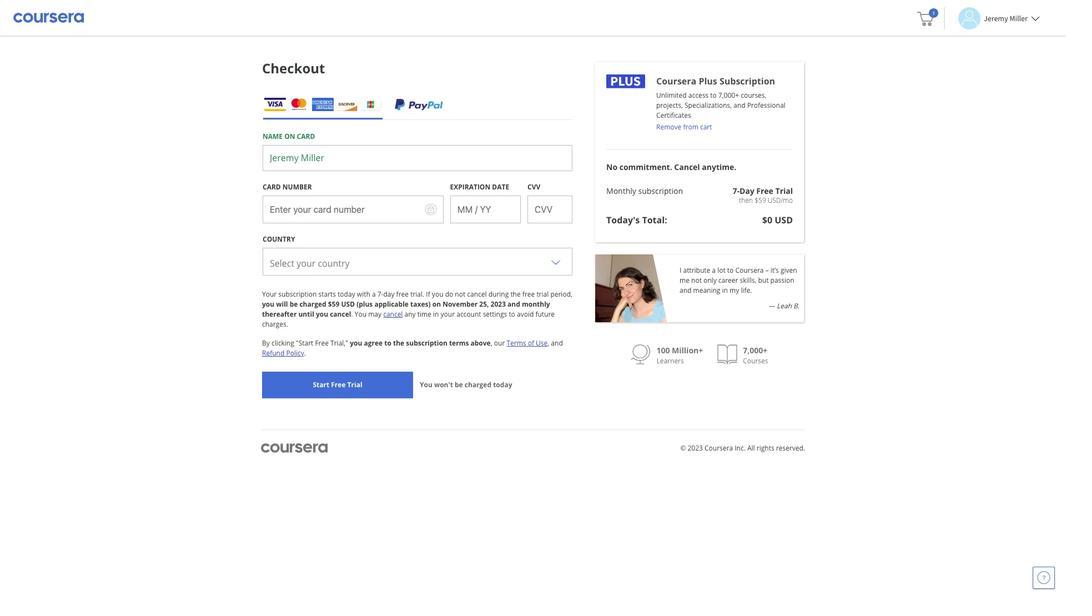 Task type: vqa. For each thing, say whether or not it's contained in the screenshot.
the bottommost Trial
yes



Task type: describe. For each thing, give the bounding box(es) containing it.
monthly
[[522, 300, 550, 309]]

but
[[759, 276, 769, 285]]

access
[[689, 91, 709, 100]]

100 million+ learners
[[657, 345, 704, 366]]

/mo
[[781, 196, 794, 205]]

my
[[730, 286, 740, 295]]

you will be charged $59 usd
[[262, 300, 355, 309]]

remove
[[657, 122, 682, 132]]

0 horizontal spatial on
[[285, 132, 295, 141]]

above
[[471, 339, 491, 348]]

b.
[[794, 301, 800, 311]]

tab list inside the checkout main content
[[263, 89, 573, 120]]

reserved.
[[777, 444, 806, 453]]

it's
[[771, 266, 780, 275]]

meaning
[[694, 286, 721, 295]]

you inside by clicking "start free trial," you agree to the subscription terms above , our terms of use , and refund policy .
[[350, 339, 363, 348]]

courses
[[744, 356, 769, 366]]

chevron down image
[[550, 255, 563, 268]]

1 horizontal spatial the
[[511, 290, 521, 299]]

jeremy miller
[[985, 13, 1028, 23]]

date
[[492, 182, 510, 192]]

will
[[276, 300, 288, 309]]

0 horizontal spatial $59
[[328, 300, 340, 309]]

of
[[528, 339, 535, 348]]

number
[[283, 182, 312, 192]]

refund policy link
[[262, 349, 304, 358]]

trial inside button
[[348, 380, 363, 390]]

trial,"
[[331, 339, 348, 348]]

courses,
[[741, 91, 767, 100]]

period,
[[551, 290, 573, 299]]

rights
[[757, 444, 775, 453]]

use
[[536, 339, 548, 348]]

. you may cancel
[[351, 310, 403, 319]]

2 horizontal spatial free
[[757, 186, 774, 196]]

coursera inside 'i attribute a lot to coursera – it's given me not only career skills, but passion and meaning in my life.'
[[736, 266, 764, 275]]

no
[[607, 162, 618, 172]]

1 vertical spatial you
[[420, 380, 433, 390]]

100
[[657, 345, 670, 356]]

no commitment. cancel anytime.
[[607, 162, 737, 172]]

million+
[[672, 345, 704, 356]]

trial.
[[411, 290, 425, 299]]

if
[[426, 290, 431, 299]]

attribute
[[684, 266, 711, 275]]

then $59 usd /mo
[[740, 196, 794, 205]]

terms
[[507, 339, 527, 348]]

anytime.
[[703, 162, 737, 172]]

and inside 'i attribute a lot to coursera – it's given me not only career skills, but passion and meaning in my life.'
[[680, 286, 692, 295]]

avoid
[[517, 310, 534, 319]]

visa image
[[265, 98, 286, 111]]

start free trial
[[313, 380, 363, 390]]

site metric image for 7,000+
[[718, 345, 738, 365]]

career
[[719, 276, 739, 285]]

subscription for monthly
[[639, 186, 684, 196]]

0 vertical spatial you
[[355, 310, 367, 319]]

skills,
[[740, 276, 757, 285]]

thereafter
[[262, 310, 297, 319]]

0 vertical spatial coursera image
[[13, 9, 84, 27]]

plus
[[699, 75, 718, 87]]

cvv
[[528, 182, 541, 192]]

0 vertical spatial 7-
[[733, 186, 740, 196]]

coursera plus subscription image
[[607, 74, 646, 88]]

1 horizontal spatial $59
[[755, 196, 767, 205]]

25,
[[480, 300, 489, 309]]

on inside (plus applicable taxes) on november 25, 2023 and monthly thereafter until you cancel
[[433, 300, 441, 309]]

monthly
[[607, 186, 637, 196]]

1 horizontal spatial coursera
[[705, 444, 734, 453]]

be for won't
[[455, 380, 463, 390]]

1 horizontal spatial 2023
[[688, 444, 703, 453]]

to inside any time in your account settings to avoid future charges.
[[509, 310, 516, 319]]

you won't be charged today
[[420, 380, 513, 390]]

time
[[418, 310, 432, 319]]

0 vertical spatial usd
[[768, 196, 781, 205]]

1 vertical spatial 7-
[[378, 290, 384, 299]]

"start
[[296, 339, 314, 348]]

coursera plus subscription unlimited access to 7,000+ courses, projects, specializations, and professional certificates remove from cart
[[657, 75, 786, 132]]

to inside by clicking "start free trial," you agree to the subscription terms above , our terms of use , and refund policy .
[[385, 339, 392, 348]]

country
[[318, 257, 350, 270]]

cart
[[701, 122, 713, 132]]

charged for today
[[465, 380, 492, 390]]

i
[[680, 266, 682, 275]]

select your country
[[270, 257, 350, 270]]

jeremy miller button
[[945, 7, 1041, 29]]

1 horizontal spatial cancel
[[384, 310, 403, 319]]

subscription
[[720, 75, 776, 87]]

site metric image for 100
[[632, 345, 652, 365]]

1 free from the left
[[397, 290, 409, 299]]

0 horizontal spatial your
[[297, 257, 316, 270]]

name on card
[[263, 132, 315, 141]]

american express image
[[312, 98, 334, 111]]

starts
[[319, 290, 336, 299]]

to inside 'i attribute a lot to coursera – it's given me not only career skills, but passion and meaning in my life.'
[[728, 266, 734, 275]]

subscription for your
[[279, 290, 317, 299]]

day
[[384, 290, 395, 299]]

shopping cart: 1 item image
[[918, 8, 939, 26]]

not inside 'i attribute a lot to coursera – it's given me not only career skills, but passion and meaning in my life.'
[[692, 276, 702, 285]]

policy
[[286, 349, 304, 358]]

inc.
[[735, 444, 746, 453]]

lot
[[718, 266, 726, 275]]

jcb image
[[360, 98, 382, 111]]

subscription inside by clicking "start free trial," you agree to the subscription terms above , our terms of use , and refund policy .
[[406, 339, 448, 348]]

during
[[489, 290, 509, 299]]

professional
[[748, 101, 786, 110]]

specializations,
[[685, 101, 732, 110]]

monthly subscription
[[607, 186, 684, 196]]

may
[[369, 310, 382, 319]]

7,000+ courses
[[744, 345, 769, 366]]

life.
[[741, 286, 753, 295]]

— leah b.
[[769, 301, 800, 311]]

7,000+ inside 7,000+ courses
[[744, 345, 768, 356]]

miller
[[1010, 13, 1028, 23]]

1 horizontal spatial today
[[494, 380, 513, 390]]



Task type: locate. For each thing, give the bounding box(es) containing it.
0 vertical spatial $59
[[755, 196, 767, 205]]

0 vertical spatial card
[[297, 132, 315, 141]]

start
[[313, 380, 330, 390]]

1 horizontal spatial a
[[713, 266, 716, 275]]

tab list
[[263, 89, 573, 120]]

2 horizontal spatial cancel
[[468, 290, 487, 299]]

applicable
[[375, 300, 409, 309]]

0 vertical spatial 7,000+
[[719, 91, 740, 100]]

account
[[457, 310, 482, 319]]

to right agree at left bottom
[[385, 339, 392, 348]]

0 horizontal spatial in
[[433, 310, 439, 319]]

the
[[511, 290, 521, 299], [393, 339, 405, 348]]

0 vertical spatial the
[[511, 290, 521, 299]]

2023 inside (plus applicable taxes) on november 25, 2023 and monthly thereafter until you cancel
[[491, 300, 506, 309]]

checkout main content
[[0, 57, 1067, 478]]

coursera image
[[13, 9, 84, 27], [261, 444, 328, 453]]

0 horizontal spatial coursera
[[657, 75, 697, 87]]

i attribute a lot to coursera – it's given me not only career skills, but passion and meaning in my life.
[[680, 266, 798, 295]]

7,000+ up courses
[[744, 345, 768, 356]]

start free trial button
[[262, 372, 413, 399]]

on right name
[[285, 132, 295, 141]]

november
[[443, 300, 478, 309]]

the right agree at left bottom
[[393, 339, 405, 348]]

1 vertical spatial the
[[393, 339, 405, 348]]

1 vertical spatial 2023
[[688, 444, 703, 453]]

free
[[757, 186, 774, 196], [315, 339, 329, 348], [331, 380, 346, 390]]

1 horizontal spatial free
[[331, 380, 346, 390]]

0 vertical spatial coursera
[[657, 75, 697, 87]]

—
[[769, 301, 776, 311]]

coursera left inc.
[[705, 444, 734, 453]]

passion
[[771, 276, 795, 285]]

. down "start
[[304, 349, 306, 358]]

1 vertical spatial 7,000+
[[744, 345, 768, 356]]

a left lot at the top right of the page
[[713, 266, 716, 275]]

you left won't
[[420, 380, 433, 390]]

0 vertical spatial free
[[757, 186, 774, 196]]

expiration
[[450, 182, 491, 192]]

cancel up 25,
[[468, 290, 487, 299]]

the inside by clicking "start free trial," you agree to the subscription terms above , our terms of use , and refund policy .
[[393, 339, 405, 348]]

be right will
[[290, 300, 298, 309]]

1 vertical spatial .
[[304, 349, 306, 358]]

and inside coursera plus subscription unlimited access to 7,000+ courses, projects, specializations, and professional certificates remove from cart
[[734, 101, 746, 110]]

2 vertical spatial free
[[331, 380, 346, 390]]

free right start
[[331, 380, 346, 390]]

1 vertical spatial today
[[494, 380, 513, 390]]

0 horizontal spatial be
[[290, 300, 298, 309]]

0 vertical spatial in
[[723, 286, 728, 295]]

you right the trial,"
[[350, 339, 363, 348]]

and inside by clicking "start free trial," you agree to the subscription terms above , our terms of use , and refund policy .
[[551, 339, 563, 348]]

coursera inside coursera plus subscription unlimited access to 7,000+ courses, projects, specializations, and professional certificates remove from cart
[[657, 75, 697, 87]]

with
[[357, 290, 371, 299]]

0 vertical spatial charged
[[300, 300, 327, 309]]

in inside 'i attribute a lot to coursera – it's given me not only career skills, but passion and meaning in my life.'
[[723, 286, 728, 295]]

. inside by clicking "start free trial," you agree to the subscription terms above , our terms of use , and refund policy .
[[304, 349, 306, 358]]

1 horizontal spatial not
[[692, 276, 702, 285]]

to inside coursera plus subscription unlimited access to 7,000+ courses, projects, specializations, and professional certificates remove from cart
[[711, 91, 717, 100]]

1 horizontal spatial card
[[297, 132, 315, 141]]

unlimited
[[657, 91, 687, 100]]

your inside any time in your account settings to avoid future charges.
[[441, 310, 455, 319]]

select
[[270, 257, 295, 270]]

2 horizontal spatial coursera
[[736, 266, 764, 275]]

7-
[[733, 186, 740, 196], [378, 290, 384, 299]]

.
[[351, 310, 353, 319], [304, 349, 306, 358]]

free right day
[[397, 290, 409, 299]]

1 horizontal spatial on
[[433, 300, 441, 309]]

2 horizontal spatial subscription
[[639, 186, 684, 196]]

1 vertical spatial a
[[372, 290, 376, 299]]

1 horizontal spatial .
[[351, 310, 353, 319]]

your down "november"
[[441, 310, 455, 319]]

0 horizontal spatial not
[[455, 290, 466, 299]]

from
[[684, 122, 699, 132]]

the right during
[[511, 290, 521, 299]]

taxes)
[[411, 300, 431, 309]]

0 horizontal spatial 2023
[[491, 300, 506, 309]]

7,000+ up specializations,
[[719, 91, 740, 100]]

1 vertical spatial in
[[433, 310, 439, 319]]

in right time
[[433, 310, 439, 319]]

and up avoid
[[508, 300, 521, 309]]

0 horizontal spatial 7-
[[378, 290, 384, 299]]

you right until
[[316, 310, 328, 319]]

certificates
[[657, 111, 692, 120]]

2 , from the left
[[548, 339, 550, 348]]

subscription down time
[[406, 339, 448, 348]]

free right day
[[757, 186, 774, 196]]

1 vertical spatial trial
[[348, 380, 363, 390]]

2023 right ©
[[688, 444, 703, 453]]

© 2023 coursera inc. all rights reserved.
[[681, 444, 806, 453]]

and right use
[[551, 339, 563, 348]]

by
[[262, 339, 270, 348]]

agree
[[364, 339, 383, 348]]

given
[[781, 266, 798, 275]]

clicking
[[272, 339, 294, 348]]

you inside (plus applicable taxes) on november 25, 2023 and monthly thereafter until you cancel
[[316, 310, 328, 319]]

your right select
[[297, 257, 316, 270]]

then
[[740, 196, 753, 205]]

7- down anytime.
[[733, 186, 740, 196]]

on
[[285, 132, 295, 141], [433, 300, 441, 309]]

free up 'monthly'
[[523, 290, 535, 299]]

terms of use link
[[507, 339, 548, 348]]

usd right $0
[[775, 214, 794, 226]]

1 horizontal spatial ,
[[548, 339, 550, 348]]

1 horizontal spatial be
[[455, 380, 463, 390]]

charged for $59
[[300, 300, 327, 309]]

0 horizontal spatial subscription
[[279, 290, 317, 299]]

0 horizontal spatial cancel
[[330, 310, 351, 319]]

1 vertical spatial card
[[263, 182, 281, 192]]

0 horizontal spatial you
[[355, 310, 367, 319]]

subscription
[[639, 186, 684, 196], [279, 290, 317, 299], [406, 339, 448, 348]]

be for will
[[290, 300, 298, 309]]

0 vertical spatial 2023
[[491, 300, 506, 309]]

coursera up the unlimited
[[657, 75, 697, 87]]

1 vertical spatial be
[[455, 380, 463, 390]]

projects,
[[657, 101, 683, 110]]

1 horizontal spatial free
[[523, 290, 535, 299]]

cancel inside (plus applicable taxes) on november 25, 2023 and monthly thereafter until you cancel
[[330, 310, 351, 319]]

1 horizontal spatial 7,000+
[[744, 345, 768, 356]]

paypal image
[[394, 98, 444, 111]]

0 horizontal spatial coursera image
[[13, 9, 84, 27]]

site metric image left 7,000+ courses
[[718, 345, 738, 365]]

expiration date
[[450, 182, 510, 192]]

0 horizontal spatial card
[[263, 182, 281, 192]]

and down me
[[680, 286, 692, 295]]

charged up until
[[300, 300, 327, 309]]

1 vertical spatial subscription
[[279, 290, 317, 299]]

discover image
[[336, 98, 358, 111]]

, right of
[[548, 339, 550, 348]]

1 vertical spatial charged
[[465, 380, 492, 390]]

mastercard image
[[288, 98, 310, 111]]

0 horizontal spatial today
[[338, 290, 355, 299]]

and down courses,
[[734, 101, 746, 110]]

in
[[723, 286, 728, 295], [433, 310, 439, 319]]

0 horizontal spatial ,
[[491, 339, 493, 348]]

trial
[[537, 290, 549, 299]]

cancel link
[[384, 310, 403, 319]]

2 free from the left
[[523, 290, 535, 299]]

1 horizontal spatial your
[[441, 310, 455, 319]]

1 vertical spatial free
[[315, 339, 329, 348]]

card down mastercard icon
[[297, 132, 315, 141]]

free inside button
[[331, 380, 346, 390]]

charged
[[300, 300, 327, 309], [465, 380, 492, 390]]

usd up the $0 usd
[[768, 196, 781, 205]]

0 horizontal spatial a
[[372, 290, 376, 299]]

©
[[681, 444, 686, 453]]

jeremy
[[985, 13, 1009, 23]]

1 vertical spatial on
[[433, 300, 441, 309]]

in left my
[[723, 286, 728, 295]]

cancel down starts
[[330, 310, 351, 319]]

2 vertical spatial usd
[[341, 300, 355, 309]]

to up specializations,
[[711, 91, 717, 100]]

1 vertical spatial coursera
[[736, 266, 764, 275]]

free right "start
[[315, 339, 329, 348]]

0 vertical spatial your
[[297, 257, 316, 270]]

0 vertical spatial on
[[285, 132, 295, 141]]

$59
[[755, 196, 767, 205], [328, 300, 340, 309]]

–
[[766, 266, 769, 275]]

today left 'with'
[[338, 290, 355, 299]]

0 horizontal spatial free
[[397, 290, 409, 299]]

your
[[297, 257, 316, 270], [441, 310, 455, 319]]

you right if
[[432, 290, 444, 299]]

trial right start
[[348, 380, 363, 390]]

1 horizontal spatial charged
[[465, 380, 492, 390]]

help center image
[[1038, 571, 1051, 585]]

0 horizontal spatial trial
[[348, 380, 363, 390]]

1 horizontal spatial coursera image
[[261, 444, 328, 453]]

1 vertical spatial coursera image
[[261, 444, 328, 453]]

7,000+ inside coursera plus subscription unlimited access to 7,000+ courses, projects, specializations, and professional certificates remove from cart
[[719, 91, 740, 100]]

future
[[536, 310, 555, 319]]

charged right won't
[[465, 380, 492, 390]]

subscription down no commitment. cancel anytime.
[[639, 186, 684, 196]]

1 vertical spatial $59
[[328, 300, 340, 309]]

0 vertical spatial .
[[351, 310, 353, 319]]

today's
[[607, 214, 640, 226]]

$0
[[763, 214, 773, 226]]

0 horizontal spatial free
[[315, 339, 329, 348]]

0 vertical spatial trial
[[776, 186, 794, 196]]

1 vertical spatial usd
[[775, 214, 794, 226]]

1 vertical spatial your
[[441, 310, 455, 319]]

you down (plus
[[355, 310, 367, 319]]

0 vertical spatial subscription
[[639, 186, 684, 196]]

and inside (plus applicable taxes) on november 25, 2023 and monthly thereafter until you cancel
[[508, 300, 521, 309]]

, left our
[[491, 339, 493, 348]]

0 horizontal spatial .
[[304, 349, 306, 358]]

0 vertical spatial not
[[692, 276, 702, 285]]

trial up the $0 usd
[[776, 186, 794, 196]]

site metric image
[[632, 345, 652, 365], [718, 345, 738, 365]]

a right 'with'
[[372, 290, 376, 299]]

only
[[704, 276, 717, 285]]

1 site metric image from the left
[[632, 345, 652, 365]]

confirm payment details element
[[262, 57, 325, 80]]

0 vertical spatial be
[[290, 300, 298, 309]]

refund
[[262, 349, 285, 358]]

day
[[740, 186, 755, 196]]

1 horizontal spatial site metric image
[[718, 345, 738, 365]]

a
[[713, 266, 716, 275], [372, 290, 376, 299]]

0 vertical spatial a
[[713, 266, 716, 275]]

a inside 'i attribute a lot to coursera – it's given me not only career skills, but passion and meaning in my life.'
[[713, 266, 716, 275]]

all
[[748, 444, 756, 453]]

usd
[[768, 196, 781, 205], [775, 214, 794, 226], [341, 300, 355, 309]]

usd left (plus
[[341, 300, 355, 309]]

country
[[263, 235, 295, 244]]

you down your
[[262, 300, 275, 309]]

today down our
[[494, 380, 513, 390]]

$59 down starts
[[328, 300, 340, 309]]

2 site metric image from the left
[[718, 345, 738, 365]]

site metric image left 100
[[632, 345, 652, 365]]

be right won't
[[455, 380, 463, 390]]

in inside any time in your account settings to avoid future charges.
[[433, 310, 439, 319]]

subscription up you will be charged $59 usd at the left
[[279, 290, 317, 299]]

on right taxes)
[[433, 300, 441, 309]]

1 vertical spatial not
[[455, 290, 466, 299]]

1 horizontal spatial 7-
[[733, 186, 740, 196]]

cancel down applicable
[[384, 310, 403, 319]]

0 horizontal spatial site metric image
[[632, 345, 652, 365]]

charges.
[[262, 320, 288, 329]]

2 vertical spatial subscription
[[406, 339, 448, 348]]

trial
[[776, 186, 794, 196], [348, 380, 363, 390]]

1 horizontal spatial in
[[723, 286, 728, 295]]

remove from cart link
[[657, 122, 713, 132]]

not down attribute
[[692, 276, 702, 285]]

free inside by clicking "start free trial," you agree to the subscription terms above , our terms of use , and refund policy .
[[315, 339, 329, 348]]

0 vertical spatial today
[[338, 290, 355, 299]]

1 horizontal spatial you
[[420, 380, 433, 390]]

not up "november"
[[455, 290, 466, 299]]

2023 down during
[[491, 300, 506, 309]]

checkout
[[262, 59, 325, 77]]

coursera up skills,
[[736, 266, 764, 275]]

card left number
[[263, 182, 281, 192]]

lock image
[[425, 203, 437, 216]]

0 horizontal spatial the
[[393, 339, 405, 348]]

1 horizontal spatial trial
[[776, 186, 794, 196]]

Name on Card text field
[[263, 145, 573, 171]]

cancel
[[468, 290, 487, 299], [330, 310, 351, 319], [384, 310, 403, 319]]

to right lot at the top right of the page
[[728, 266, 734, 275]]

0 horizontal spatial 7,000+
[[719, 91, 740, 100]]

7- up applicable
[[378, 290, 384, 299]]

and
[[734, 101, 746, 110], [680, 286, 692, 295], [508, 300, 521, 309], [551, 339, 563, 348]]

to
[[711, 91, 717, 100], [728, 266, 734, 275], [509, 310, 516, 319], [385, 339, 392, 348]]

commitment.
[[620, 162, 673, 172]]

1 , from the left
[[491, 339, 493, 348]]

7-day free trial
[[733, 186, 794, 196]]

our
[[494, 339, 505, 348]]

you
[[355, 310, 367, 319], [420, 380, 433, 390]]

your
[[262, 290, 277, 299]]

0 horizontal spatial charged
[[300, 300, 327, 309]]

7,000+
[[719, 91, 740, 100], [744, 345, 768, 356]]

. left may
[[351, 310, 353, 319]]

to left avoid
[[509, 310, 516, 319]]

2023
[[491, 300, 506, 309], [688, 444, 703, 453]]

$59 right "then" at the right top of the page
[[755, 196, 767, 205]]



